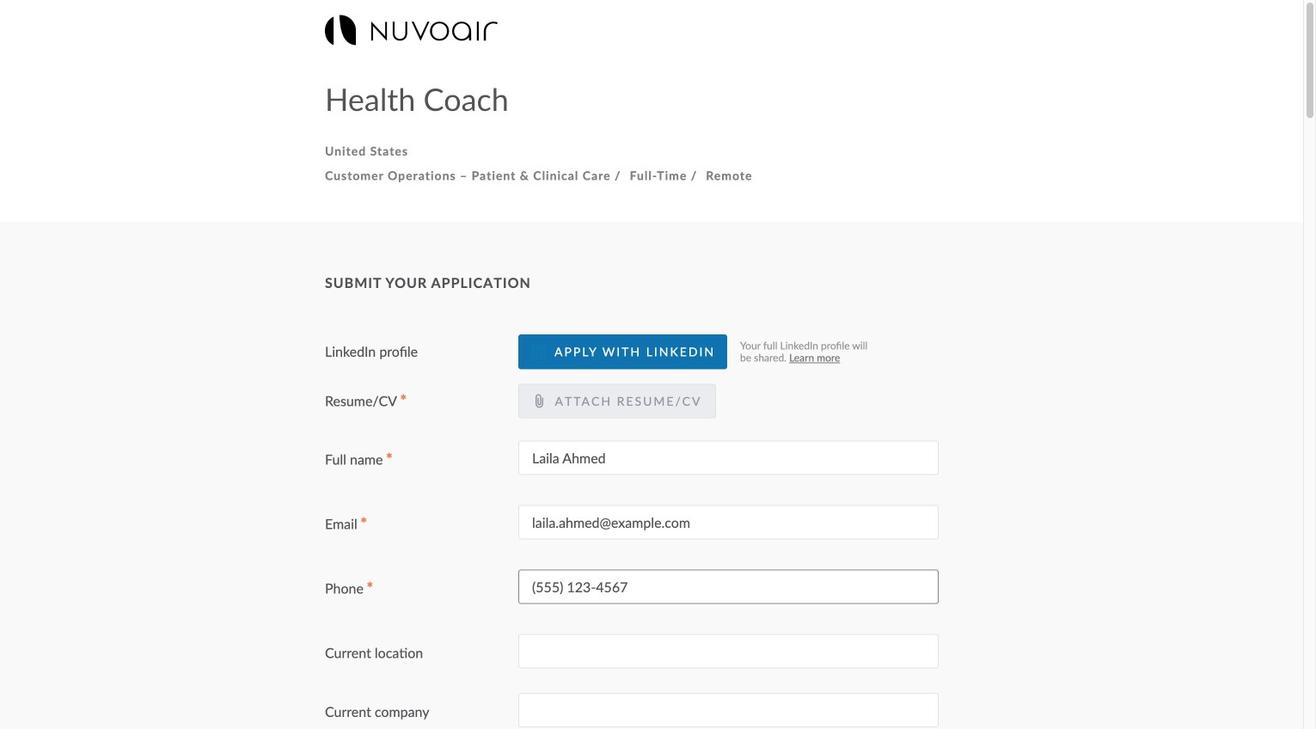 Task type: describe. For each thing, give the bounding box(es) containing it.
nuvoair logo image
[[325, 15, 498, 45]]



Task type: vqa. For each thing, say whether or not it's contained in the screenshot.
NuvoAir logo
yes



Task type: locate. For each thing, give the bounding box(es) containing it.
None email field
[[519, 506, 939, 540]]

None text field
[[519, 441, 939, 475], [519, 570, 939, 604], [519, 635, 939, 669], [519, 693, 939, 728], [519, 441, 939, 475], [519, 570, 939, 604], [519, 635, 939, 669], [519, 693, 939, 728]]

paperclip image
[[532, 394, 546, 408]]



